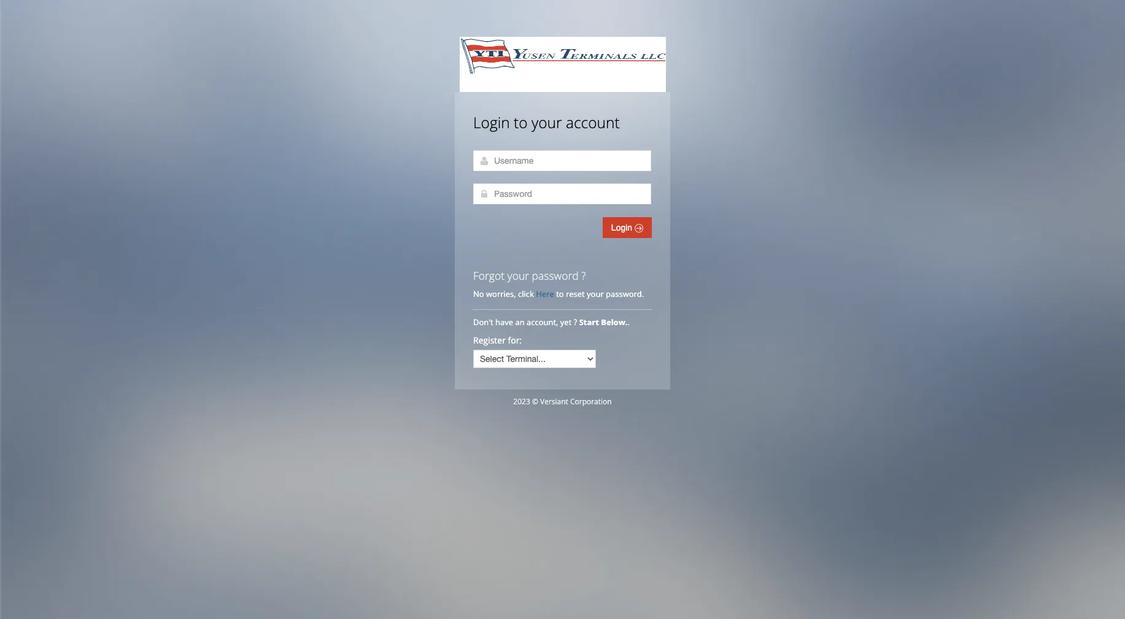 Task type: describe. For each thing, give the bounding box(es) containing it.
here
[[536, 289, 555, 300]]

2023 © versiant corporation
[[514, 397, 612, 407]]

1 vertical spatial ?
[[574, 317, 578, 328]]

login button
[[603, 217, 652, 238]]

register
[[474, 335, 506, 346]]

click
[[518, 289, 534, 300]]

don't have an account, yet ? start below. .
[[474, 317, 632, 328]]

login for login
[[612, 223, 635, 233]]

account
[[566, 112, 620, 133]]

have
[[496, 317, 514, 328]]

2 horizontal spatial your
[[587, 289, 604, 300]]

worries,
[[486, 289, 516, 300]]

swapright image
[[635, 224, 644, 233]]

login for login to your account
[[474, 112, 510, 133]]

below.
[[602, 317, 628, 328]]

register for:
[[474, 335, 522, 346]]

to inside forgot your password ? no worries, click here to reset your password.
[[557, 289, 564, 300]]

corporation
[[571, 397, 612, 407]]

for:
[[508, 335, 522, 346]]

.
[[628, 317, 630, 328]]

2023
[[514, 397, 531, 407]]

0 horizontal spatial to
[[514, 112, 528, 133]]

here link
[[536, 289, 555, 300]]

no
[[474, 289, 484, 300]]

user image
[[480, 156, 490, 166]]



Task type: vqa. For each thing, say whether or not it's contained in the screenshot.
the leftmost to
yes



Task type: locate. For each thing, give the bounding box(es) containing it.
0 vertical spatial login
[[474, 112, 510, 133]]

account,
[[527, 317, 559, 328]]

1 horizontal spatial to
[[557, 289, 564, 300]]

1 horizontal spatial login
[[612, 223, 635, 233]]

your up username text box
[[532, 112, 562, 133]]

your right reset
[[587, 289, 604, 300]]

login inside button
[[612, 223, 635, 233]]

to up username text box
[[514, 112, 528, 133]]

1 horizontal spatial ?
[[582, 268, 586, 283]]

to
[[514, 112, 528, 133], [557, 289, 564, 300]]

1 vertical spatial your
[[508, 268, 530, 283]]

start
[[580, 317, 599, 328]]

to right "here" link
[[557, 289, 564, 300]]

your
[[532, 112, 562, 133], [508, 268, 530, 283], [587, 289, 604, 300]]

0 horizontal spatial ?
[[574, 317, 578, 328]]

0 vertical spatial your
[[532, 112, 562, 133]]

?
[[582, 268, 586, 283], [574, 317, 578, 328]]

1 vertical spatial login
[[612, 223, 635, 233]]

versiant
[[541, 397, 569, 407]]

Username text field
[[474, 150, 652, 171]]

? up reset
[[582, 268, 586, 283]]

? inside forgot your password ? no worries, click here to reset your password.
[[582, 268, 586, 283]]

0 horizontal spatial login
[[474, 112, 510, 133]]

forgot your password ? no worries, click here to reset your password.
[[474, 268, 645, 300]]

1 horizontal spatial your
[[532, 112, 562, 133]]

login
[[474, 112, 510, 133], [612, 223, 635, 233]]

password.
[[606, 289, 645, 300]]

lock image
[[480, 189, 490, 199]]

reset
[[566, 289, 585, 300]]

1 vertical spatial to
[[557, 289, 564, 300]]

forgot
[[474, 268, 505, 283]]

password
[[532, 268, 579, 283]]

2 vertical spatial your
[[587, 289, 604, 300]]

your up the click
[[508, 268, 530, 283]]

? right yet
[[574, 317, 578, 328]]

0 vertical spatial to
[[514, 112, 528, 133]]

0 vertical spatial ?
[[582, 268, 586, 283]]

login to your account
[[474, 112, 620, 133]]

yet
[[561, 317, 572, 328]]

0 horizontal spatial your
[[508, 268, 530, 283]]

don't
[[474, 317, 494, 328]]

an
[[516, 317, 525, 328]]

©
[[533, 397, 539, 407]]

Password password field
[[474, 184, 652, 205]]



